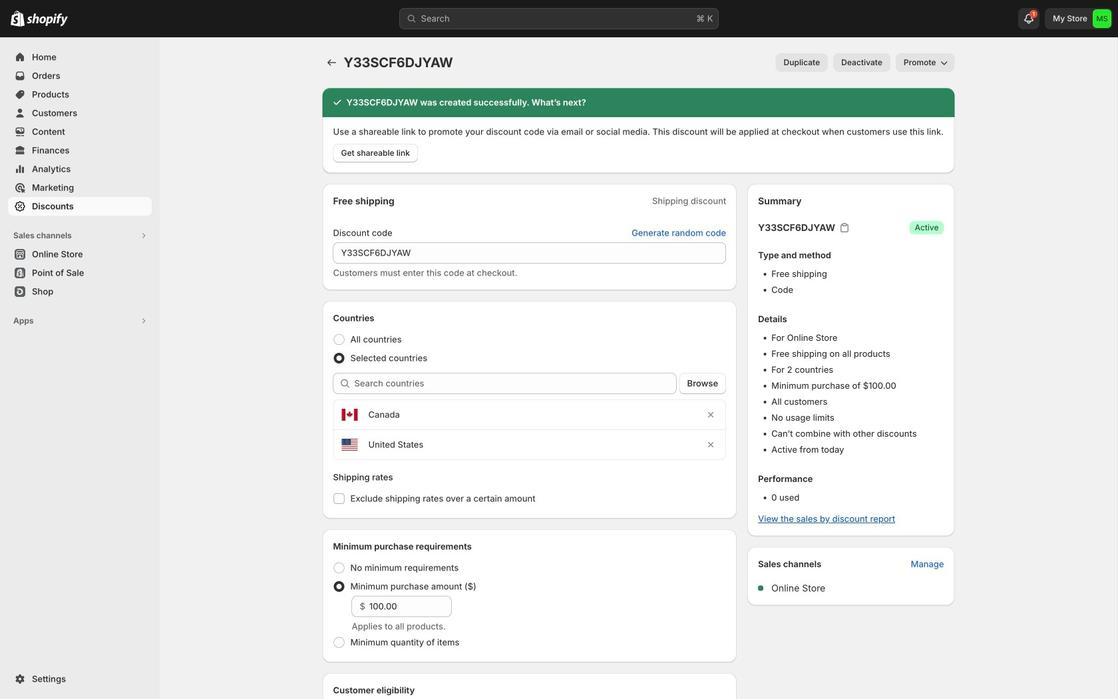 Task type: vqa. For each thing, say whether or not it's contained in the screenshot.
Enter time text box
no



Task type: locate. For each thing, give the bounding box(es) containing it.
Search countries text field
[[355, 373, 677, 394]]

0.00 text field
[[370, 596, 452, 617]]

1 horizontal spatial shopify image
[[27, 13, 68, 26]]

shopify image
[[11, 10, 25, 26], [27, 13, 68, 26]]

None text field
[[333, 242, 727, 264]]



Task type: describe. For each thing, give the bounding box(es) containing it.
my store image
[[1094, 9, 1112, 28]]

0 horizontal spatial shopify image
[[11, 10, 25, 26]]



